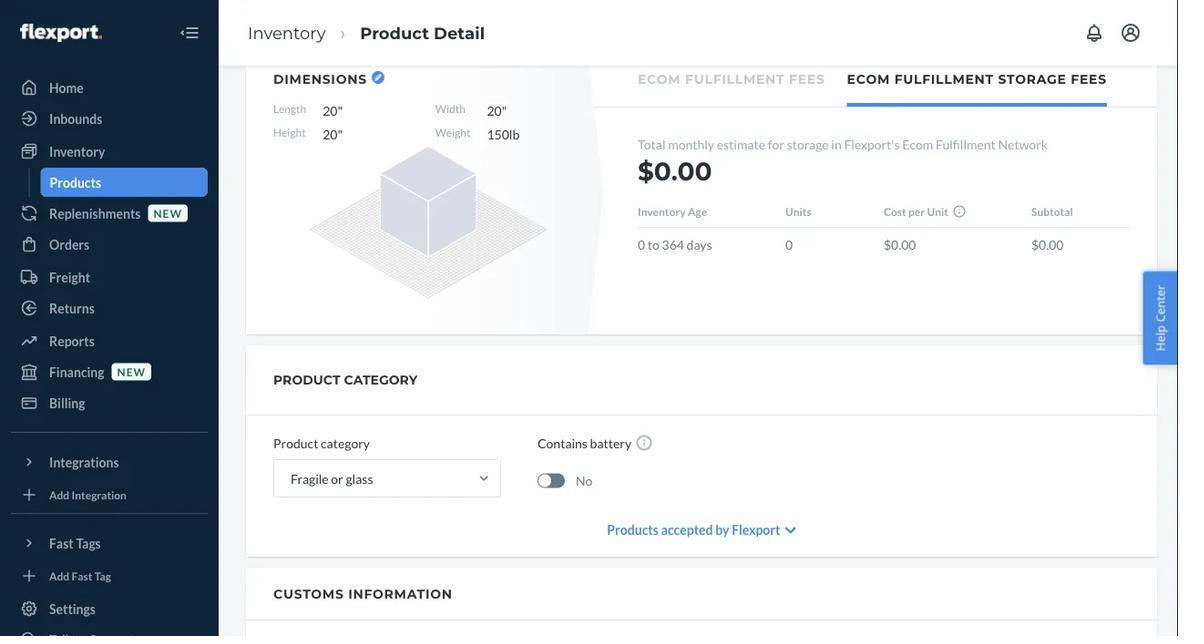 Task type: locate. For each thing, give the bounding box(es) containing it.
help center
[[1153, 285, 1169, 351]]

0 horizontal spatial product
[[273, 435, 318, 451]]

ecom inside total monthly estimate for storage in flexport's ecom fulfillment network $0.00
[[903, 136, 934, 152]]

product detail
[[360, 23, 485, 43]]

tab list
[[595, 53, 1158, 108]]

network
[[999, 136, 1048, 152]]

1 horizontal spatial inventory link
[[248, 23, 326, 43]]

$0.00
[[638, 156, 712, 187], [884, 237, 917, 252], [1032, 237, 1064, 252]]

add fast tag
[[49, 569, 111, 582]]

new for replenishments
[[154, 206, 182, 220]]

ecom inside tab
[[638, 72, 681, 87]]

fees inside ecom fulfillment fees tab
[[790, 72, 826, 87]]

add integration
[[49, 488, 127, 501]]

1 0 from the left
[[638, 237, 646, 252]]

accepted
[[661, 522, 713, 537]]

1 vertical spatial inventory
[[49, 144, 105, 159]]

1 20 " from the top
[[323, 103, 343, 118]]

in
[[832, 136, 842, 152]]

" up "150 lb"
[[502, 103, 507, 118]]

0 vertical spatial product
[[360, 23, 429, 43]]

0 vertical spatial 20 "
[[323, 103, 343, 118]]

0 horizontal spatial fees
[[790, 72, 826, 87]]

inventory down inbounds
[[49, 144, 105, 159]]

0 vertical spatial products
[[50, 175, 101, 190]]

inventory link down inbounds link
[[11, 137, 208, 166]]

integrations button
[[11, 448, 208, 477]]

fast
[[49, 536, 74, 551], [72, 569, 92, 582]]

ecom inside tab
[[847, 72, 891, 87]]

contains
[[538, 435, 588, 451]]

fast left the tag at the left bottom of the page
[[72, 569, 92, 582]]

0 down 'units'
[[786, 237, 793, 252]]

20 down the dimensions
[[323, 103, 338, 118]]

product up pencil alt icon
[[360, 23, 429, 43]]

2 add from the top
[[49, 569, 69, 582]]

glass
[[346, 471, 373, 486]]

close navigation image
[[179, 22, 201, 44]]

1 vertical spatial products
[[607, 522, 659, 537]]

financing
[[49, 364, 104, 380]]

2 horizontal spatial ecom
[[903, 136, 934, 152]]

$0.00 inside total monthly estimate for storage in flexport's ecom fulfillment network $0.00
[[638, 156, 712, 187]]

20 " down the dimensions
[[323, 103, 343, 118]]

0 vertical spatial inventory
[[248, 23, 326, 43]]

fulfillment inside total monthly estimate for storage in flexport's ecom fulfillment network $0.00
[[936, 136, 996, 152]]

1 vertical spatial add
[[49, 569, 69, 582]]

inventory link up the dimensions
[[248, 23, 326, 43]]

" inside 20 " height
[[502, 103, 507, 118]]

0 to 364 days
[[638, 237, 712, 252]]

fulfillment up estimate
[[686, 72, 785, 87]]

products up "replenishments"
[[50, 175, 101, 190]]

for
[[768, 136, 785, 152]]

364
[[662, 237, 685, 252]]

20 "
[[323, 103, 343, 118], [323, 126, 343, 142]]

ecom fulfillment fees
[[638, 72, 826, 87]]

1 horizontal spatial product
[[360, 23, 429, 43]]

1 horizontal spatial fees
[[1071, 72, 1107, 87]]

billing link
[[11, 388, 208, 418]]

ecom up the "total"
[[638, 72, 681, 87]]

inventory
[[248, 23, 326, 43], [49, 144, 105, 159], [638, 205, 686, 218]]

1 horizontal spatial inventory
[[248, 23, 326, 43]]

age
[[688, 205, 707, 218]]

new down products 'link'
[[154, 206, 182, 220]]

0 vertical spatial inventory link
[[248, 23, 326, 43]]

cost
[[884, 205, 907, 218]]

0 left to
[[638, 237, 646, 252]]

add up the 'settings'
[[49, 569, 69, 582]]

1 add from the top
[[49, 488, 69, 501]]

fulfillment left network
[[936, 136, 996, 152]]

1 horizontal spatial ecom
[[847, 72, 891, 87]]

product
[[360, 23, 429, 43], [273, 435, 318, 451]]

fees up storage
[[790, 72, 826, 87]]

add integration link
[[11, 484, 208, 506]]

0 for 0 to 364 days
[[638, 237, 646, 252]]

fulfillment left storage
[[895, 72, 995, 87]]

fees
[[790, 72, 826, 87], [1071, 72, 1107, 87]]

fragile
[[291, 471, 329, 486]]

1 vertical spatial 20 "
[[323, 126, 343, 142]]

fulfillment inside ecom fulfillment storage fees tab
[[895, 72, 995, 87]]

ecom fulfillment storage fees
[[847, 72, 1107, 87]]

height
[[273, 126, 306, 139]]

2 horizontal spatial $0.00
[[1032, 237, 1064, 252]]

" down the dimensions
[[338, 103, 343, 118]]

inventory inside breadcrumbs navigation
[[248, 23, 326, 43]]

20 up 150
[[487, 103, 502, 118]]

" right height
[[338, 126, 343, 142]]

open account menu image
[[1120, 22, 1142, 44]]

estimate
[[717, 136, 766, 152]]

2 vertical spatial inventory
[[638, 205, 686, 218]]

products accepted by flexport
[[607, 522, 781, 537]]

products for products accepted by flexport
[[607, 522, 659, 537]]

returns link
[[11, 294, 208, 323]]

product inside breadcrumbs navigation
[[360, 23, 429, 43]]

2 20 " from the top
[[323, 126, 343, 142]]

product category
[[273, 372, 418, 388]]

flexport
[[732, 522, 781, 537]]

1 vertical spatial new
[[117, 365, 146, 378]]

0 horizontal spatial products
[[50, 175, 101, 190]]

150 lb
[[487, 126, 520, 142]]

inventory up the dimensions
[[248, 23, 326, 43]]

0 horizontal spatial new
[[117, 365, 146, 378]]

0 horizontal spatial 0
[[638, 237, 646, 252]]

products inside products 'link'
[[50, 175, 101, 190]]

1 fees from the left
[[790, 72, 826, 87]]

$0.00 down subtotal
[[1032, 237, 1064, 252]]

products
[[50, 175, 101, 190], [607, 522, 659, 537]]

product category
[[273, 435, 370, 451]]

20 " right height
[[323, 126, 343, 142]]

2 fees from the left
[[1071, 72, 1107, 87]]

battery
[[590, 435, 632, 451]]

integration
[[72, 488, 127, 501]]

0 vertical spatial new
[[154, 206, 182, 220]]

storage
[[787, 136, 829, 152]]

inbounds
[[49, 111, 102, 126]]

fast left tags
[[49, 536, 74, 551]]

inventory up to
[[638, 205, 686, 218]]

$0.00 down monthly
[[638, 156, 712, 187]]

0 horizontal spatial ecom
[[638, 72, 681, 87]]

0
[[638, 237, 646, 252], [786, 237, 793, 252]]

fulfillment inside ecom fulfillment fees tab
[[686, 72, 785, 87]]

add
[[49, 488, 69, 501], [49, 569, 69, 582]]

20 right height
[[323, 126, 338, 142]]

0 vertical spatial fast
[[49, 536, 74, 551]]

"
[[338, 103, 343, 118], [502, 103, 507, 118], [338, 126, 343, 142]]

ecom up flexport's
[[847, 72, 891, 87]]

2 0 from the left
[[786, 237, 793, 252]]

1 horizontal spatial new
[[154, 206, 182, 220]]

1 horizontal spatial products
[[607, 522, 659, 537]]

products left accepted
[[607, 522, 659, 537]]

2 horizontal spatial inventory
[[638, 205, 686, 218]]

tag
[[95, 569, 111, 582]]

0 vertical spatial add
[[49, 488, 69, 501]]

ecom right flexport's
[[903, 136, 934, 152]]

fulfillment
[[686, 72, 785, 87], [895, 72, 995, 87], [936, 136, 996, 152]]

fast inside 'dropdown button'
[[49, 536, 74, 551]]

product up fragile
[[273, 435, 318, 451]]

settings
[[49, 601, 96, 617]]

new down the reports link
[[117, 365, 146, 378]]

orders link
[[11, 230, 208, 259]]

unit
[[928, 205, 949, 218]]

products for products
[[50, 175, 101, 190]]

1 vertical spatial product
[[273, 435, 318, 451]]

total
[[638, 136, 666, 152]]

product for product category
[[273, 435, 318, 451]]

new
[[154, 206, 182, 220], [117, 365, 146, 378]]

ecom
[[638, 72, 681, 87], [847, 72, 891, 87], [903, 136, 934, 152]]

1 vertical spatial inventory link
[[11, 137, 208, 166]]

lb
[[509, 126, 520, 142]]

inventory link
[[248, 23, 326, 43], [11, 137, 208, 166]]

add for add integration
[[49, 488, 69, 501]]

pencil alt image
[[375, 74, 382, 81]]

add left integration
[[49, 488, 69, 501]]

fees down open notifications icon
[[1071, 72, 1107, 87]]

inbounds link
[[11, 104, 208, 133]]

settings link
[[11, 594, 208, 624]]

$0.00 down cost on the top right
[[884, 237, 917, 252]]

chevron down image
[[785, 524, 796, 537]]

products link
[[41, 168, 208, 197]]

1 horizontal spatial 0
[[786, 237, 793, 252]]

20
[[323, 103, 338, 118], [487, 103, 502, 118], [323, 126, 338, 142]]

0 horizontal spatial $0.00
[[638, 156, 712, 187]]



Task type: vqa. For each thing, say whether or not it's contained in the screenshot.
topmost 2023
no



Task type: describe. For each thing, give the bounding box(es) containing it.
storage
[[999, 72, 1067, 87]]

fragile or glass
[[291, 471, 373, 486]]

20 " height
[[273, 103, 507, 139]]

billing
[[49, 395, 85, 411]]

product for product detail
[[360, 23, 429, 43]]

add for add fast tag
[[49, 569, 69, 582]]

tags
[[76, 536, 101, 551]]

fulfillment for storage
[[895, 72, 995, 87]]

center
[[1153, 285, 1169, 322]]

product
[[273, 372, 341, 388]]

1 vertical spatial fast
[[72, 569, 92, 582]]

freight link
[[11, 263, 208, 292]]

inventory for inventory link in the breadcrumbs navigation
[[248, 23, 326, 43]]

or
[[331, 471, 343, 486]]

orders
[[49, 237, 90, 252]]

0 for 0
[[786, 237, 793, 252]]

reports link
[[11, 326, 208, 356]]

freight
[[49, 269, 90, 285]]

inventory age
[[638, 205, 707, 218]]

0 horizontal spatial inventory link
[[11, 137, 208, 166]]

integrations
[[49, 454, 119, 470]]

ecom fulfillment fees tab
[[638, 53, 826, 103]]

category
[[321, 435, 370, 451]]

weight
[[436, 126, 471, 139]]

add fast tag link
[[11, 565, 208, 587]]

information
[[348, 586, 453, 602]]

fees inside ecom fulfillment storage fees tab
[[1071, 72, 1107, 87]]

new for financing
[[117, 365, 146, 378]]

days
[[687, 237, 712, 252]]

no
[[576, 473, 593, 489]]

breadcrumbs navigation
[[233, 6, 500, 59]]

fast tags button
[[11, 529, 208, 558]]

help center button
[[1144, 271, 1179, 365]]

20 inside 20 " height
[[487, 103, 502, 118]]

ecom for ecom fulfillment fees
[[638, 72, 681, 87]]

flexport's
[[845, 136, 900, 152]]

customs information
[[273, 586, 453, 602]]

inventory for inventory age
[[638, 205, 686, 218]]

home
[[49, 80, 84, 95]]

tab list containing ecom fulfillment fees
[[595, 53, 1158, 108]]

1 horizontal spatial $0.00
[[884, 237, 917, 252]]

width
[[436, 102, 466, 115]]

by
[[716, 522, 730, 537]]

flexport logo image
[[20, 24, 102, 42]]

open notifications image
[[1084, 22, 1106, 44]]

units
[[786, 205, 812, 218]]

per
[[909, 205, 925, 218]]

help
[[1153, 325, 1169, 351]]

detail
[[434, 23, 485, 43]]

fulfillment for fees
[[686, 72, 785, 87]]

home link
[[11, 73, 208, 102]]

150
[[487, 126, 509, 142]]

reports
[[49, 333, 95, 349]]

inventory link inside breadcrumbs navigation
[[248, 23, 326, 43]]

to
[[648, 237, 660, 252]]

subtotal
[[1032, 205, 1074, 218]]

length
[[273, 102, 306, 115]]

monthly
[[668, 136, 715, 152]]

fast tags
[[49, 536, 101, 551]]

0 horizontal spatial inventory
[[49, 144, 105, 159]]

replenishments
[[49, 206, 141, 221]]

total monthly estimate for storage in flexport's ecom fulfillment network $0.00
[[638, 136, 1048, 187]]

customs
[[273, 586, 344, 602]]

category
[[344, 372, 418, 388]]

returns
[[49, 300, 95, 316]]

dimensions
[[273, 71, 367, 87]]

ecom fulfillment storage fees tab
[[847, 53, 1107, 107]]

cost per unit
[[884, 205, 949, 218]]

contains battery
[[538, 435, 632, 451]]

ecom for ecom fulfillment storage fees
[[847, 72, 891, 87]]

product detail link
[[360, 23, 485, 43]]



